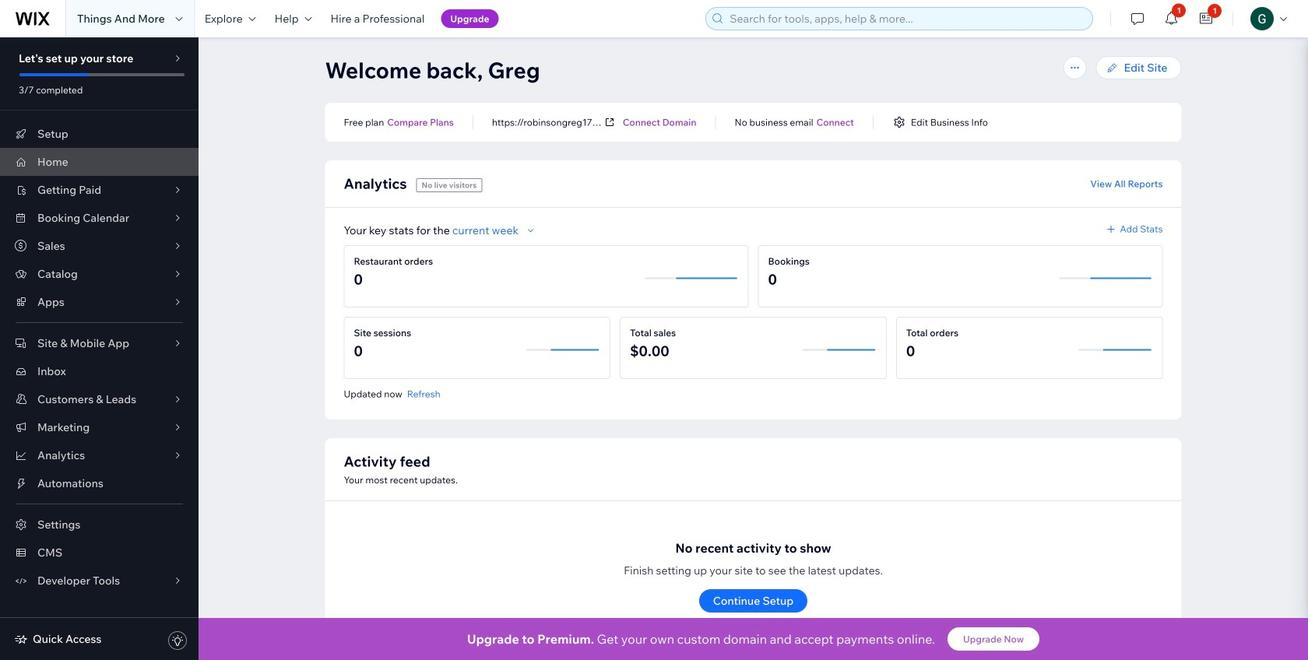 Task type: vqa. For each thing, say whether or not it's contained in the screenshot.
Sidebar ELEMENT
yes



Task type: describe. For each thing, give the bounding box(es) containing it.
Search for tools, apps, help & more... field
[[725, 8, 1088, 30]]

sidebar element
[[0, 37, 199, 661]]



